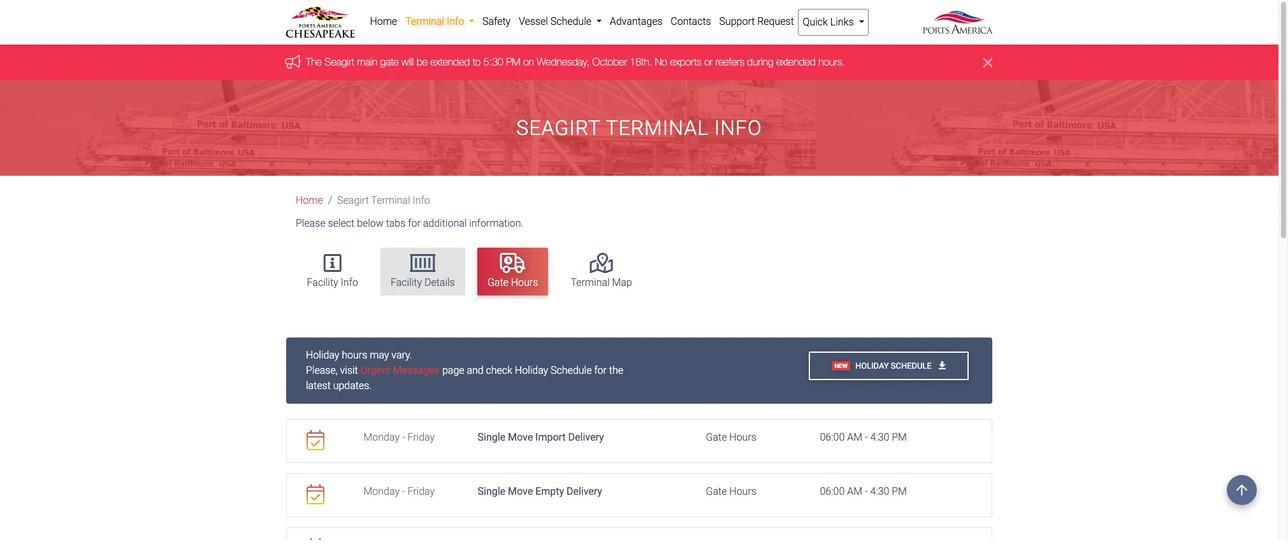 Task type: vqa. For each thing, say whether or not it's contained in the screenshot.
Full name
no



Task type: describe. For each thing, give the bounding box(es) containing it.
support
[[720, 15, 755, 27]]

am for single move import delivery
[[848, 431, 863, 444]]

am for single move empty delivery
[[848, 486, 863, 498]]

4:30 for single move import delivery
[[871, 431, 890, 444]]

request
[[758, 15, 794, 27]]

exports
[[670, 56, 702, 68]]

gate inside gate hours link
[[488, 277, 509, 289]]

to
[[473, 56, 481, 68]]

the
[[306, 56, 322, 68]]

main
[[357, 56, 378, 68]]

or
[[705, 56, 713, 68]]

monday for single move import delivery
[[364, 431, 400, 444]]

vessel
[[519, 15, 548, 27]]

visit
[[340, 365, 358, 377]]

tab list containing facility info
[[291, 242, 994, 302]]

0 horizontal spatial seagirt terminal info
[[337, 195, 430, 207]]

safety
[[483, 15, 511, 27]]

please,
[[306, 365, 338, 377]]

gate
[[380, 56, 399, 68]]

the seagirt main gate will be extended to 5:30 pm on wednesday, october 18th.  no exports or reefers during extended hours. alert
[[0, 45, 1279, 81]]

holiday schedule
[[856, 361, 934, 371]]

gate for single move empty delivery
[[706, 486, 727, 498]]

may
[[370, 349, 389, 361]]

tabs
[[386, 218, 406, 230]]

single for single move empty delivery
[[478, 486, 506, 498]]

1 vertical spatial seagirt
[[517, 116, 601, 140]]

2 extended from the left
[[777, 56, 816, 68]]

1 horizontal spatial home
[[370, 15, 397, 27]]

facility details
[[391, 277, 455, 289]]

delivery for single move import delivery
[[569, 431, 604, 444]]

latest
[[306, 380, 331, 392]]

wednesday,
[[537, 56, 590, 68]]

quick links link
[[799, 9, 869, 36]]

gate hours for single move import delivery
[[706, 431, 757, 444]]

check
[[486, 365, 513, 377]]

holiday for holiday schedule
[[856, 361, 889, 371]]

gate hours inside tab list
[[488, 277, 538, 289]]

terminal info
[[406, 15, 467, 27]]

during
[[748, 56, 774, 68]]

terminal info link
[[401, 9, 479, 34]]

vessel schedule link
[[515, 9, 606, 34]]

gate for single move import delivery
[[706, 431, 727, 444]]

additional
[[423, 218, 467, 230]]

terminal map link
[[561, 248, 643, 296]]

monday - friday for single move empty delivery
[[364, 486, 435, 498]]

facility for facility details
[[391, 277, 422, 289]]

1 horizontal spatial seagirt terminal info
[[517, 116, 763, 140]]

hours for single move import delivery
[[730, 431, 757, 444]]

facility info link
[[297, 248, 369, 296]]

0 horizontal spatial for
[[408, 218, 421, 230]]

single move empty delivery
[[478, 486, 603, 498]]

the
[[610, 365, 624, 377]]

info inside tab list
[[341, 277, 358, 289]]

be
[[417, 56, 428, 68]]

urgent messages link
[[361, 365, 440, 377]]

move for empty
[[508, 486, 533, 498]]

friday for single move empty delivery
[[408, 486, 435, 498]]

hours
[[342, 349, 368, 361]]

seagirt inside the seagirt main gate will be extended to 5:30 pm on wednesday, october 18th.  no exports or reefers during extended hours. alert
[[325, 56, 355, 68]]

below
[[357, 218, 384, 230]]

terminal map
[[571, 277, 632, 289]]

vary.
[[392, 349, 412, 361]]

information.
[[469, 218, 524, 230]]

updates.
[[333, 380, 372, 392]]

advantages
[[610, 15, 663, 27]]

18th.
[[630, 56, 652, 68]]

hours for single move empty delivery
[[730, 486, 757, 498]]

safety link
[[479, 9, 515, 34]]

quick
[[803, 16, 828, 28]]

1 vertical spatial home link
[[296, 195, 323, 207]]

06:00 am - 4:30 pm for single move empty delivery
[[820, 486, 907, 498]]



Task type: locate. For each thing, give the bounding box(es) containing it.
single left empty
[[478, 486, 506, 498]]

1 horizontal spatial home link
[[366, 9, 401, 34]]

schedule inside page and check holiday schedule for the latest updates.
[[551, 365, 592, 377]]

home up gate in the left of the page
[[370, 15, 397, 27]]

0 vertical spatial single
[[478, 431, 506, 444]]

urgent
[[361, 365, 391, 377]]

facility left the 'details'
[[391, 277, 422, 289]]

monday - friday for single move import delivery
[[364, 431, 435, 444]]

single for single move import delivery
[[478, 431, 506, 444]]

vessel schedule
[[519, 15, 594, 27]]

06:00
[[820, 431, 845, 444], [820, 486, 845, 498]]

pm for single move import delivery
[[892, 431, 907, 444]]

1 vertical spatial 4:30
[[871, 486, 890, 498]]

1 06:00 from the top
[[820, 431, 845, 444]]

1 horizontal spatial for
[[595, 365, 607, 377]]

gate hours
[[488, 277, 538, 289], [706, 431, 757, 444], [706, 486, 757, 498]]

delivery
[[569, 431, 604, 444], [567, 486, 603, 498]]

am
[[848, 431, 863, 444], [848, 486, 863, 498]]

2 06:00 from the top
[[820, 486, 845, 498]]

support request link
[[716, 9, 799, 34]]

1 vertical spatial gate hours
[[706, 431, 757, 444]]

for right "tabs"
[[408, 218, 421, 230]]

home link up gate in the left of the page
[[366, 9, 401, 34]]

0 vertical spatial 06:00 am - 4:30 pm
[[820, 431, 907, 444]]

page and check holiday schedule for the latest updates.
[[306, 365, 624, 392]]

1 vertical spatial 06:00
[[820, 486, 845, 498]]

single move import delivery
[[478, 431, 604, 444]]

06:00 for single move import delivery
[[820, 431, 845, 444]]

schedule left arrow alt to bottom icon
[[891, 361, 932, 371]]

2 4:30 from the top
[[871, 486, 890, 498]]

the seagirt main gate will be extended to 5:30 pm on wednesday, october 18th.  no exports or reefers during extended hours.
[[306, 56, 846, 68]]

monday - friday
[[364, 431, 435, 444], [364, 486, 435, 498]]

schedule left the
[[551, 365, 592, 377]]

5:30
[[484, 56, 504, 68]]

page
[[443, 365, 465, 377]]

2 am from the top
[[848, 486, 863, 498]]

terminal inside tab list
[[571, 277, 610, 289]]

holiday for holiday hours may vary. please, visit urgent messages
[[306, 349, 340, 361]]

seagirt
[[325, 56, 355, 68], [517, 116, 601, 140], [337, 195, 369, 207]]

facility inside facility info link
[[307, 277, 338, 289]]

1 vertical spatial delivery
[[567, 486, 603, 498]]

hours.
[[819, 56, 846, 68]]

2 friday from the top
[[408, 486, 435, 498]]

go to top image
[[1228, 476, 1258, 506]]

4:30
[[871, 431, 890, 444], [871, 486, 890, 498]]

0 vertical spatial pm
[[506, 56, 521, 68]]

on
[[524, 56, 534, 68]]

map
[[613, 277, 632, 289]]

advantages link
[[606, 9, 667, 34]]

1 06:00 am - 4:30 pm from the top
[[820, 431, 907, 444]]

2 vertical spatial pm
[[892, 486, 907, 498]]

1 horizontal spatial facility
[[391, 277, 422, 289]]

single left import
[[478, 431, 506, 444]]

1 single from the top
[[478, 431, 506, 444]]

1 monday from the top
[[364, 431, 400, 444]]

move left empty
[[508, 486, 533, 498]]

0 horizontal spatial home link
[[296, 195, 323, 207]]

will
[[402, 56, 414, 68]]

holiday up please,
[[306, 349, 340, 361]]

hours inside gate hours link
[[511, 277, 538, 289]]

facility down please
[[307, 277, 338, 289]]

for
[[408, 218, 421, 230], [595, 365, 607, 377]]

schedule for vessel
[[551, 15, 592, 27]]

for left the
[[595, 365, 607, 377]]

0 vertical spatial seagirt terminal info
[[517, 116, 763, 140]]

delivery right empty
[[567, 486, 603, 498]]

2 06:00 am - 4:30 pm from the top
[[820, 486, 907, 498]]

4:30 for single move empty delivery
[[871, 486, 890, 498]]

holiday hours may vary. please, visit urgent messages
[[306, 349, 440, 377]]

pm
[[506, 56, 521, 68], [892, 431, 907, 444], [892, 486, 907, 498]]

extended
[[431, 56, 470, 68], [777, 56, 816, 68]]

please
[[296, 218, 326, 230]]

friday for single move import delivery
[[408, 431, 435, 444]]

home link
[[366, 9, 401, 34], [296, 195, 323, 207]]

1 vertical spatial seagirt terminal info
[[337, 195, 430, 207]]

contacts
[[671, 15, 711, 27]]

0 vertical spatial monday
[[364, 431, 400, 444]]

new
[[835, 363, 848, 370]]

quick links
[[803, 16, 857, 28]]

gate hours link
[[478, 248, 549, 296]]

home up please
[[296, 195, 323, 207]]

06:00 am - 4:30 pm for single move import delivery
[[820, 431, 907, 444]]

empty
[[536, 486, 564, 498]]

arrow alt to bottom image
[[939, 361, 946, 371]]

1 facility from the left
[[307, 277, 338, 289]]

2 single from the top
[[478, 486, 506, 498]]

1 horizontal spatial extended
[[777, 56, 816, 68]]

2 vertical spatial gate hours
[[706, 486, 757, 498]]

holiday
[[306, 349, 340, 361], [856, 361, 889, 371], [515, 365, 549, 377]]

1 vertical spatial am
[[848, 486, 863, 498]]

no
[[655, 56, 668, 68]]

select
[[328, 218, 355, 230]]

-
[[402, 431, 405, 444], [865, 431, 868, 444], [402, 486, 405, 498], [865, 486, 868, 498]]

0 vertical spatial 06:00
[[820, 431, 845, 444]]

schedule
[[551, 15, 592, 27], [891, 361, 932, 371], [551, 365, 592, 377]]

pm inside the seagirt main gate will be extended to 5:30 pm on wednesday, october 18th.  no exports or reefers during extended hours. alert
[[506, 56, 521, 68]]

pm for single move empty delivery
[[892, 486, 907, 498]]

2 move from the top
[[508, 486, 533, 498]]

06:00 am - 4:30 pm
[[820, 431, 907, 444], [820, 486, 907, 498]]

0 vertical spatial gate
[[488, 277, 509, 289]]

support request
[[720, 15, 794, 27]]

home link up please
[[296, 195, 323, 207]]

1 vertical spatial gate
[[706, 431, 727, 444]]

2 vertical spatial gate
[[706, 486, 727, 498]]

tab panel containing holiday hours may vary.
[[286, 338, 993, 541]]

info
[[447, 15, 464, 27], [715, 116, 763, 140], [413, 195, 430, 207], [341, 277, 358, 289]]

0 horizontal spatial extended
[[431, 56, 470, 68]]

details
[[425, 277, 455, 289]]

0 vertical spatial seagirt
[[325, 56, 355, 68]]

facility info
[[307, 277, 358, 289]]

hours
[[511, 277, 538, 289], [730, 431, 757, 444], [730, 486, 757, 498]]

terminal
[[406, 15, 445, 27], [606, 116, 709, 140], [371, 195, 410, 207], [571, 277, 610, 289]]

0 vertical spatial home link
[[366, 9, 401, 34]]

close image
[[984, 55, 994, 70]]

for inside page and check holiday schedule for the latest updates.
[[595, 365, 607, 377]]

extended left to
[[431, 56, 470, 68]]

1 4:30 from the top
[[871, 431, 890, 444]]

import
[[536, 431, 566, 444]]

schedule for holiday
[[891, 361, 932, 371]]

2 monday - friday from the top
[[364, 486, 435, 498]]

reefers
[[716, 56, 745, 68]]

2 horizontal spatial holiday
[[856, 361, 889, 371]]

tab panel
[[286, 338, 993, 541]]

facility for facility info
[[307, 277, 338, 289]]

1 monday - friday from the top
[[364, 431, 435, 444]]

1 vertical spatial single
[[478, 486, 506, 498]]

tab list
[[291, 242, 994, 302]]

schedule right vessel
[[551, 15, 592, 27]]

delivery for single move empty delivery
[[567, 486, 603, 498]]

delivery right import
[[569, 431, 604, 444]]

holiday right the check
[[515, 365, 549, 377]]

0 horizontal spatial home
[[296, 195, 323, 207]]

0 vertical spatial home
[[370, 15, 397, 27]]

1 vertical spatial pm
[[892, 431, 907, 444]]

0 vertical spatial for
[[408, 218, 421, 230]]

1 extended from the left
[[431, 56, 470, 68]]

holiday right new
[[856, 361, 889, 371]]

1 vertical spatial monday
[[364, 486, 400, 498]]

1 vertical spatial monday - friday
[[364, 486, 435, 498]]

2 monday from the top
[[364, 486, 400, 498]]

1 vertical spatial move
[[508, 486, 533, 498]]

messages
[[393, 365, 440, 377]]

schedule inside vessel schedule link
[[551, 15, 592, 27]]

gate hours for single move empty delivery
[[706, 486, 757, 498]]

0 vertical spatial monday - friday
[[364, 431, 435, 444]]

2 vertical spatial seagirt
[[337, 195, 369, 207]]

gate
[[488, 277, 509, 289], [706, 431, 727, 444], [706, 486, 727, 498]]

1 friday from the top
[[408, 431, 435, 444]]

holiday inside page and check holiday schedule for the latest updates.
[[515, 365, 549, 377]]

links
[[831, 16, 854, 28]]

monday
[[364, 431, 400, 444], [364, 486, 400, 498]]

2 facility from the left
[[391, 277, 422, 289]]

0 vertical spatial gate hours
[[488, 277, 538, 289]]

seagirt terminal info
[[517, 116, 763, 140], [337, 195, 430, 207]]

extended right during
[[777, 56, 816, 68]]

bullhorn image
[[286, 55, 306, 69]]

monday for single move empty delivery
[[364, 486, 400, 498]]

1 vertical spatial hours
[[730, 431, 757, 444]]

2 vertical spatial hours
[[730, 486, 757, 498]]

october
[[593, 56, 627, 68]]

contacts link
[[667, 9, 716, 34]]

06:00 for single move empty delivery
[[820, 486, 845, 498]]

facility details link
[[381, 248, 465, 296]]

1 move from the top
[[508, 431, 533, 444]]

1 vertical spatial for
[[595, 365, 607, 377]]

1 vertical spatial 06:00 am - 4:30 pm
[[820, 486, 907, 498]]

0 vertical spatial move
[[508, 431, 533, 444]]

0 vertical spatial delivery
[[569, 431, 604, 444]]

home
[[370, 15, 397, 27], [296, 195, 323, 207]]

0 horizontal spatial holiday
[[306, 349, 340, 361]]

and
[[467, 365, 484, 377]]

facility
[[307, 277, 338, 289], [391, 277, 422, 289]]

move for import
[[508, 431, 533, 444]]

0 vertical spatial am
[[848, 431, 863, 444]]

single
[[478, 431, 506, 444], [478, 486, 506, 498]]

0 vertical spatial 4:30
[[871, 431, 890, 444]]

1 am from the top
[[848, 431, 863, 444]]

friday
[[408, 431, 435, 444], [408, 486, 435, 498]]

1 vertical spatial friday
[[408, 486, 435, 498]]

1 vertical spatial home
[[296, 195, 323, 207]]

holiday inside holiday hours may vary. please, visit urgent messages
[[306, 349, 340, 361]]

move
[[508, 431, 533, 444], [508, 486, 533, 498]]

the seagirt main gate will be extended to 5:30 pm on wednesday, october 18th.  no exports or reefers during extended hours. link
[[306, 56, 846, 68]]

0 vertical spatial hours
[[511, 277, 538, 289]]

move left import
[[508, 431, 533, 444]]

0 vertical spatial friday
[[408, 431, 435, 444]]

please select below tabs for additional information.
[[296, 218, 524, 230]]

0 horizontal spatial facility
[[307, 277, 338, 289]]

1 horizontal spatial holiday
[[515, 365, 549, 377]]



